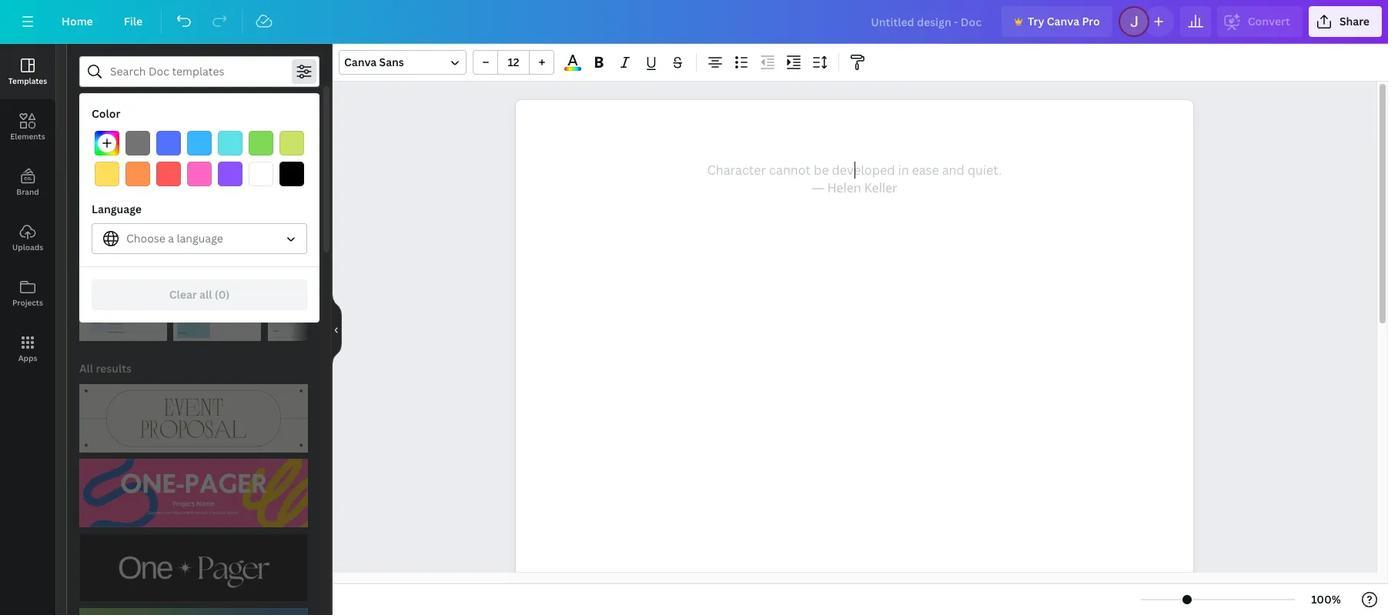 Task type: describe. For each thing, give the bounding box(es) containing it.
color range image
[[565, 67, 581, 71]]

pink image
[[187, 162, 212, 186]]

try canva pro
[[1028, 14, 1100, 28]]

before
[[126, 150, 162, 165]]

main menu bar
[[0, 0, 1389, 44]]

file button
[[111, 6, 155, 37]]

canva sans
[[344, 55, 404, 69]]

templates
[[103, 204, 156, 219]]

orange image
[[126, 162, 150, 186]]

white image
[[249, 162, 273, 186]]

language
[[92, 202, 142, 216]]

uploads
[[12, 242, 43, 253]]

uploads button
[[0, 210, 55, 266]]

pager
[[237, 104, 267, 119]]

event/business proposal professional docs banner in beige dark brown warm classic style image
[[79, 384, 308, 453]]

100% button
[[1302, 588, 1352, 612]]

you
[[164, 150, 184, 165]]

cover letter
[[293, 104, 355, 119]]

all
[[79, 361, 93, 376]]

language
[[177, 231, 223, 246]]

canva inside button
[[1047, 14, 1080, 28]]

Royal blue button
[[156, 131, 181, 156]]

home
[[62, 14, 93, 28]]

White button
[[249, 162, 273, 186]]

yellow image
[[95, 162, 119, 186]]

try
[[1028, 14, 1045, 28]]

docs.
[[224, 165, 247, 178]]

share button
[[1309, 6, 1382, 37]]

dig
[[186, 150, 202, 165]]

doc templates button
[[78, 196, 157, 227]]

Search Doc templates search field
[[110, 57, 289, 86]]

clear all (0)
[[169, 287, 230, 302]]

purple image
[[218, 162, 243, 186]]

cover
[[293, 104, 324, 119]]

choose
[[126, 231, 165, 246]]

cover letter button
[[283, 96, 365, 127]]

inside
[[162, 165, 189, 178]]

one
[[213, 104, 235, 119]]

get
[[126, 165, 142, 178]]

one pager button
[[203, 96, 277, 127]]

research brief doc in orange teal pink soft pastels style image
[[174, 227, 262, 341]]

Black button
[[280, 162, 304, 186]]

project overview/one-pager professional docs banner in black white sleek monochrome style image
[[79, 534, 308, 602]]

Turquoise blue button
[[218, 131, 243, 156]]

tips
[[191, 165, 208, 178]]

Yellow button
[[95, 162, 119, 186]]

apps button
[[0, 321, 55, 377]]

pro
[[1082, 14, 1100, 28]]

project overview/one-pager professional docs banner in pink dark blue yellow playful abstract style image
[[79, 459, 308, 528]]

a
[[168, 231, 174, 246]]

white image
[[249, 162, 273, 186]]

Lime button
[[280, 131, 304, 156]]



Task type: vqa. For each thing, say whether or not it's contained in the screenshot.
the Try
yes



Task type: locate. For each thing, give the bounding box(es) containing it.
#737373 image
[[126, 131, 150, 156]]

elements
[[10, 131, 45, 142]]

home link
[[49, 6, 105, 37]]

in...
[[205, 150, 223, 165]]

black image
[[280, 162, 304, 186], [280, 162, 304, 186]]

turquoise blue image
[[218, 131, 243, 156], [218, 131, 243, 156]]

canva
[[1047, 14, 1080, 28], [344, 55, 377, 69]]

0 vertical spatial canva
[[1047, 14, 1080, 28]]

planner button
[[79, 96, 140, 127]]

purple image
[[218, 162, 243, 186]]

all
[[199, 287, 212, 302]]

0 horizontal spatial canva
[[344, 55, 377, 69]]

coral red image
[[156, 162, 181, 186]]

convert
[[1248, 14, 1291, 28]]

before you dig in... get our inside tips on docs.
[[126, 150, 247, 178]]

templates
[[8, 75, 47, 86]]

canva right try
[[1047, 14, 1080, 28]]

coral red image
[[156, 162, 181, 186]]

file
[[124, 14, 143, 28]]

Language button
[[92, 223, 307, 254]]

clear all (0) button
[[92, 280, 307, 310]]

convert button
[[1217, 6, 1303, 37]]

Light blue button
[[187, 131, 212, 156]]

projects
[[12, 297, 43, 308]]

canva left sans
[[344, 55, 377, 69]]

one pager doc in black and white blue light blue classic professional style image
[[79, 227, 167, 341]]

try canva pro button
[[1002, 6, 1113, 37]]

pink image
[[187, 162, 212, 186]]

orange image
[[126, 162, 150, 186]]

side panel tab list
[[0, 44, 55, 377]]

share
[[1340, 14, 1370, 28]]

project overview docs banner in light green blue vibrant professional style image
[[79, 609, 308, 615]]

100%
[[1312, 592, 1342, 607]]

canva inside popup button
[[344, 55, 377, 69]]

doc
[[79, 204, 100, 219]]

one pager
[[213, 104, 267, 119]]

templates button
[[0, 44, 55, 99]]

Grass green button
[[249, 131, 273, 156]]

all results
[[79, 361, 132, 376]]

#737373 button
[[126, 131, 150, 156]]

Design title text field
[[859, 6, 996, 37]]

green
[[156, 104, 187, 119]]

letter
[[326, 104, 355, 119]]

royal blue image
[[156, 131, 181, 156], [156, 131, 181, 156]]

hide image
[[332, 293, 342, 367]]

#737373 image
[[126, 131, 150, 156]]

Purple button
[[218, 162, 243, 186]]

yellow image
[[95, 162, 119, 186]]

elements button
[[0, 99, 55, 155]]

light blue image
[[187, 131, 212, 156], [187, 131, 212, 156]]

doc templates
[[79, 204, 156, 219]]

choose a language
[[126, 231, 223, 246]]

our
[[145, 165, 160, 178]]

green button
[[146, 96, 197, 127]]

on
[[210, 165, 221, 178]]

color option group
[[92, 128, 307, 189]]

canva sans button
[[339, 50, 467, 75]]

planner
[[89, 104, 130, 119]]

clear
[[169, 287, 197, 302]]

color
[[92, 106, 120, 121]]

add a new color image
[[95, 131, 119, 156], [95, 131, 119, 156]]

brand button
[[0, 155, 55, 210]]

results
[[96, 361, 132, 376]]

group
[[473, 50, 555, 75]]

Pink button
[[187, 162, 212, 186]]

creative brief doc in black and white grey editorial style image
[[268, 227, 356, 341]]

Orange button
[[126, 162, 150, 186]]

brand
[[16, 186, 39, 197]]

projects button
[[0, 266, 55, 321]]

grass green image
[[249, 131, 273, 156], [249, 131, 273, 156]]

None text field
[[516, 100, 1194, 615]]

(0)
[[215, 287, 230, 302]]

Coral red button
[[156, 162, 181, 186]]

sans
[[379, 55, 404, 69]]

lime image
[[280, 131, 304, 156], [280, 131, 304, 156]]

1 vertical spatial canva
[[344, 55, 377, 69]]

– – number field
[[503, 55, 524, 69]]

apps
[[18, 353, 37, 364]]

1 horizontal spatial canva
[[1047, 14, 1080, 28]]



